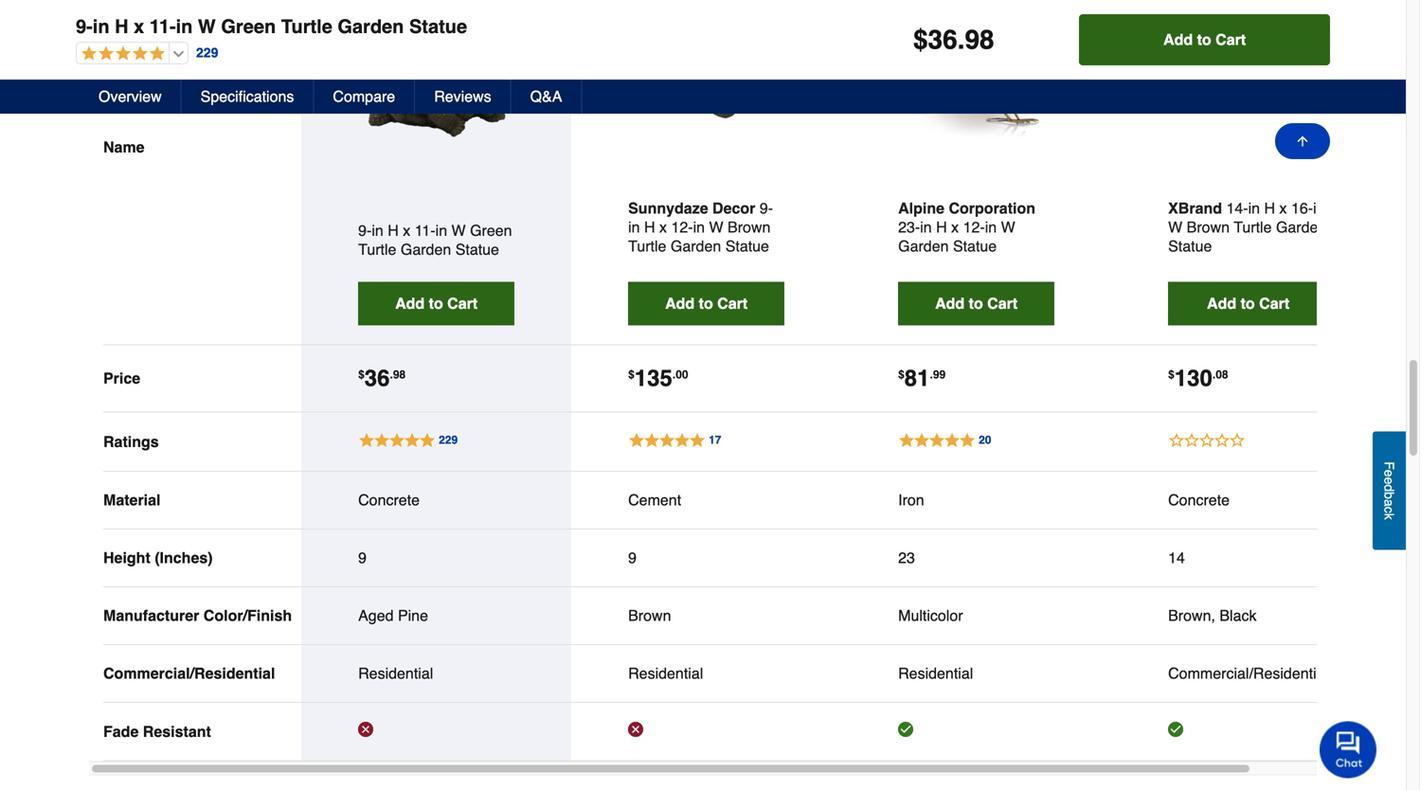 Task type: locate. For each thing, give the bounding box(es) containing it.
e up d in the right bottom of the page
[[1382, 469, 1397, 477]]

yes image
[[898, 722, 913, 737], [1168, 722, 1183, 737]]

concrete
[[358, 491, 420, 509], [1168, 491, 1230, 509]]

1 horizontal spatial 36
[[928, 25, 957, 55]]

material
[[103, 491, 161, 509]]

0 vertical spatial 98
[[965, 25, 994, 55]]

.
[[957, 25, 965, 55], [390, 368, 393, 381], [672, 368, 676, 381], [930, 368, 933, 381], [1212, 368, 1216, 381]]

c
[[1382, 506, 1397, 513]]

0 horizontal spatial 9
[[358, 549, 367, 567]]

green
[[221, 16, 276, 37], [470, 222, 512, 239]]

$ 36 . 98
[[913, 25, 994, 55], [358, 365, 406, 391]]

brown cell
[[628, 606, 784, 625]]

11- inside 9-in h x 11-in w green turtle garden statue
[[415, 222, 435, 239]]

residential up no image
[[628, 665, 703, 682]]

$ 135 . 00
[[628, 365, 688, 391]]

2 horizontal spatial brown
[[1187, 218, 1230, 236]]

9-
[[76, 16, 93, 37], [760, 199, 773, 217], [358, 222, 372, 239]]

2 commercial/residential from the left
[[1168, 665, 1328, 682]]

w
[[198, 16, 216, 37], [709, 218, 723, 236], [1001, 218, 1015, 236], [1168, 218, 1182, 236], [451, 222, 466, 239]]

23 cell
[[898, 549, 1054, 567]]

1 concrete from the left
[[358, 491, 420, 509]]

x inside 9-in h x 11-in w green turtle garden statue
[[403, 222, 410, 239]]

1 horizontal spatial concrete cell
[[1168, 491, 1328, 510]]

9- inside 9- in h x 12-in w brown turtle garden statue
[[760, 199, 773, 217]]

0 horizontal spatial 36
[[365, 365, 390, 391]]

$ 81 . 99
[[898, 365, 946, 391]]

compare
[[333, 88, 395, 105]]

brown inside 9- in h x 12-in w brown turtle garden statue
[[728, 218, 771, 236]]

residential down multicolor
[[898, 665, 973, 682]]

manufacturer
[[103, 607, 199, 624]]

2 yes image from the left
[[1168, 722, 1183, 737]]

1 horizontal spatial brown
[[728, 218, 771, 236]]

aged pine cell
[[358, 606, 515, 625]]

statue
[[409, 16, 467, 37], [725, 237, 769, 255], [953, 237, 997, 255], [1168, 237, 1212, 255], [455, 241, 499, 258]]

0 horizontal spatial 98
[[393, 368, 406, 381]]

compare button
[[314, 80, 415, 114]]

x
[[134, 16, 144, 37], [1279, 199, 1287, 217], [659, 218, 667, 236], [951, 218, 959, 236], [403, 222, 410, 239]]

price
[[103, 369, 140, 387]]

98
[[965, 25, 994, 55], [393, 368, 406, 381]]

1 horizontal spatial 9
[[628, 549, 637, 567]]

$ inside $ 130 . 08
[[1168, 368, 1174, 381]]

0 horizontal spatial 9 cell
[[358, 549, 515, 567]]

1 commercial/residential from the left
[[103, 665, 275, 682]]

2 9 cell from the left
[[628, 549, 784, 567]]

9 cell up aged pine cell
[[358, 549, 515, 567]]

2 horizontal spatial residential cell
[[898, 664, 1054, 683]]

14 cell
[[1168, 549, 1328, 567]]

turtle inside 9- in h x 12-in w brown turtle garden statue
[[628, 237, 666, 255]]

garden inside 14-in h x 16-in w brown turtle garden statue
[[1276, 218, 1327, 236]]

$ inside $ 135 . 00
[[628, 368, 635, 381]]

residential cell down multicolor cell
[[898, 664, 1054, 683]]

x inside 14-in h x 16-in w brown turtle garden statue
[[1279, 199, 1287, 217]]

0 horizontal spatial 12-
[[671, 218, 693, 236]]

add to cart button
[[1079, 14, 1330, 65], [358, 282, 515, 325], [628, 282, 784, 325], [898, 282, 1054, 325], [1168, 282, 1328, 325]]

alpine corporation 23-in h x 12-in w garden statue
[[898, 199, 1035, 255]]

x inside 'alpine corporation 23-in h x 12-in w garden statue'
[[951, 218, 959, 236]]

1 e from the top
[[1382, 469, 1397, 477]]

brown, black
[[1168, 607, 1257, 624]]

1 horizontal spatial 11-
[[415, 222, 435, 239]]

9 cell
[[358, 549, 515, 567], [628, 549, 784, 567]]

e up b
[[1382, 477, 1397, 484]]

1 12- from the left
[[671, 218, 693, 236]]

9-in h x 11-in w green turtle garden statue
[[76, 16, 467, 37], [358, 222, 512, 258]]

height
[[103, 549, 150, 567]]

residential cell
[[358, 664, 515, 683], [628, 664, 784, 683], [898, 664, 1054, 683]]

0 horizontal spatial 9-
[[76, 16, 93, 37]]

9
[[358, 549, 367, 567], [628, 549, 637, 567]]

2 e from the top
[[1382, 477, 1397, 484]]

1 horizontal spatial yes image
[[1168, 722, 1183, 737]]

0 vertical spatial 11-
[[149, 16, 176, 37]]

cement
[[628, 491, 681, 509]]

0 horizontal spatial green
[[221, 16, 276, 37]]

1 cell from the left
[[358, 722, 515, 741]]

multicolor cell
[[898, 606, 1054, 625]]

12-
[[671, 218, 693, 236], [963, 218, 985, 236]]

9 down "cement"
[[628, 549, 637, 567]]

0 vertical spatial $ 36 . 98
[[913, 25, 994, 55]]

commercial/residential down manufacturer color/finish
[[103, 665, 275, 682]]

cell
[[358, 722, 515, 741], [628, 722, 784, 741], [898, 722, 1054, 741], [1168, 722, 1328, 741]]

. inside $ 130 . 08
[[1212, 368, 1216, 381]]

36
[[928, 25, 957, 55], [365, 365, 390, 391]]

1 vertical spatial 9-in h x 11-in w green turtle garden statue
[[358, 222, 512, 258]]

1 horizontal spatial green
[[470, 222, 512, 239]]

brown
[[728, 218, 771, 236], [1187, 218, 1230, 236], [628, 607, 671, 624]]

$ inside the $ 36 . 98
[[358, 368, 365, 381]]

add to cart button for 23-in h x 12-in w garden statue
[[898, 282, 1054, 325]]

0 horizontal spatial brown
[[628, 607, 671, 624]]

chat invite button image
[[1320, 720, 1377, 778]]

9 cell down cement cell
[[628, 549, 784, 567]]

concrete cell
[[358, 491, 515, 510], [1168, 491, 1328, 510]]

d
[[1382, 484, 1397, 492]]

0 horizontal spatial concrete cell
[[358, 491, 515, 510]]

add to cart
[[1163, 31, 1246, 48], [395, 295, 478, 312], [665, 295, 748, 312], [935, 295, 1018, 312], [1207, 295, 1289, 312]]

residential cell down "brown" cell
[[628, 664, 784, 683]]

1 horizontal spatial 9 cell
[[628, 549, 784, 567]]

1 horizontal spatial $ 36 . 98
[[913, 25, 994, 55]]

add for 9- in h x 12-in w brown turtle garden statue
[[665, 295, 695, 312]]

brown inside 14-in h x 16-in w brown turtle garden statue
[[1187, 218, 1230, 236]]

reviews button
[[415, 80, 511, 114]]

k
[[1382, 513, 1397, 520]]

1 vertical spatial green
[[470, 222, 512, 239]]

2 9 from the left
[[628, 549, 637, 567]]

2 12- from the left
[[963, 218, 985, 236]]

2 horizontal spatial residential
[[898, 665, 973, 682]]

pine
[[398, 607, 428, 624]]

f e e d b a c k
[[1382, 461, 1397, 520]]

1 residential cell from the left
[[358, 664, 515, 683]]

residential down aged pine at the left
[[358, 665, 433, 682]]

1 vertical spatial 11-
[[415, 222, 435, 239]]

0 horizontal spatial yes image
[[898, 722, 913, 737]]

(inches)
[[155, 549, 213, 567]]

14-
[[1226, 199, 1248, 217]]

2 concrete from the left
[[1168, 491, 1230, 509]]

2 concrete cell from the left
[[1168, 491, 1328, 510]]

garden inside 9-in h x 11-in w green turtle garden statue
[[401, 241, 451, 258]]

cart
[[1216, 31, 1246, 48], [447, 295, 478, 312], [717, 295, 748, 312], [987, 295, 1018, 312], [1259, 295, 1289, 312]]

statue inside 9- in h x 12-in w brown turtle garden statue
[[725, 237, 769, 255]]

commercial/residential cell
[[1168, 664, 1328, 683]]

e
[[1382, 469, 1397, 477], [1382, 477, 1397, 484]]

0 vertical spatial 9-
[[76, 16, 93, 37]]

statue inside 14-in h x 16-in w brown turtle garden statue
[[1168, 237, 1212, 255]]

in
[[93, 16, 109, 37], [176, 16, 193, 37], [1248, 199, 1260, 217], [1313, 199, 1325, 217], [628, 218, 640, 236], [693, 218, 705, 236], [920, 218, 932, 236], [985, 218, 997, 236], [372, 222, 383, 239], [435, 222, 447, 239]]

black
[[1220, 607, 1257, 624]]

0 horizontal spatial commercial/residential
[[103, 665, 275, 682]]

residential cell down aged pine cell
[[358, 664, 515, 683]]

add to cart button for 9- in h x 12-in w brown turtle garden statue
[[628, 282, 784, 325]]

w inside 9-in h x 11-in w green turtle garden statue
[[451, 222, 466, 239]]

12- down corporation
[[963, 218, 985, 236]]

to
[[1197, 31, 1211, 48], [429, 295, 443, 312], [699, 295, 713, 312], [969, 295, 983, 312], [1241, 295, 1255, 312]]

1 9 from the left
[[358, 549, 367, 567]]

add
[[1163, 31, 1193, 48], [395, 295, 425, 312], [665, 295, 695, 312], [935, 295, 965, 312], [1207, 295, 1236, 312]]

garden
[[338, 16, 404, 37], [1276, 218, 1327, 236], [671, 237, 721, 255], [898, 237, 949, 255], [401, 241, 451, 258]]

h
[[115, 16, 128, 37], [1264, 199, 1275, 217], [644, 218, 655, 236], [936, 218, 947, 236], [388, 222, 399, 239]]

0 horizontal spatial $ 36 . 98
[[358, 365, 406, 391]]

1 concrete cell from the left
[[358, 491, 515, 510]]

brown,
[[1168, 607, 1215, 624]]

0 horizontal spatial residential cell
[[358, 664, 515, 683]]

1 horizontal spatial residential
[[628, 665, 703, 682]]

turtle inside 14-in h x 16-in w brown turtle garden statue
[[1234, 218, 1272, 236]]

23
[[898, 549, 915, 567]]

$
[[913, 25, 928, 55], [358, 368, 365, 381], [628, 368, 635, 381], [898, 368, 904, 381], [1168, 368, 1174, 381]]

brown for sunnydaze decor
[[728, 218, 771, 236]]

w inside 'alpine corporation 23-in h x 12-in w garden statue'
[[1001, 218, 1015, 236]]

commercial/residential down "brown, black" cell
[[1168, 665, 1328, 682]]

14
[[1168, 549, 1185, 567]]

ratings
[[103, 433, 159, 450]]

add to cart button for 14-in h x 16-in w brown turtle garden statue
[[1168, 282, 1328, 325]]

0 horizontal spatial concrete
[[358, 491, 420, 509]]

1 vertical spatial 9-
[[760, 199, 773, 217]]

to for 14-in h x 16-in w brown turtle garden statue
[[1241, 295, 1255, 312]]

to for 9- in h x 12-in w brown turtle garden statue
[[699, 295, 713, 312]]

1 horizontal spatial commercial/residential
[[1168, 665, 1328, 682]]

1 vertical spatial 98
[[393, 368, 406, 381]]

1 horizontal spatial 9-
[[358, 222, 372, 239]]

3 residential from the left
[[898, 665, 973, 682]]

a
[[1382, 499, 1397, 506]]

1 horizontal spatial residential cell
[[628, 664, 784, 683]]

sunnydaze decor 9-in h x 12-in w brown turtle garden statue image
[[628, 0, 784, 144]]

0 horizontal spatial residential
[[358, 665, 433, 682]]

add to cart for 14-in h x 16-in w brown turtle garden statue
[[1207, 295, 1289, 312]]

alpine
[[898, 199, 944, 217]]

add for 23-in h x 12-in w garden statue
[[935, 295, 965, 312]]

1 horizontal spatial 98
[[965, 25, 994, 55]]

9- in h x 12-in w brown turtle garden statue
[[628, 199, 773, 255]]

3 residential cell from the left
[[898, 664, 1054, 683]]

9 for 1st 9 cell from left
[[358, 549, 367, 567]]

2 horizontal spatial 9-
[[760, 199, 773, 217]]

no image
[[358, 722, 373, 737]]

229
[[196, 45, 218, 60]]

garden inside 'alpine corporation 23-in h x 12-in w garden statue'
[[898, 237, 949, 255]]

9 up aged
[[358, 549, 367, 567]]

cement cell
[[628, 491, 784, 510]]

0 vertical spatial 9-in h x 11-in w green turtle garden statue
[[76, 16, 467, 37]]

aged pine
[[358, 607, 428, 624]]

resistant
[[143, 723, 211, 740]]

11-
[[149, 16, 176, 37], [415, 222, 435, 239]]

commercial/residential
[[103, 665, 275, 682], [1168, 665, 1328, 682]]

fade resistant
[[103, 723, 211, 740]]

h inside 'alpine corporation 23-in h x 12-in w garden statue'
[[936, 218, 947, 236]]

1 horizontal spatial 12-
[[963, 218, 985, 236]]

0 horizontal spatial 11-
[[149, 16, 176, 37]]

1 vertical spatial $ 36 . 98
[[358, 365, 406, 391]]

residential
[[358, 665, 433, 682], [628, 665, 703, 682], [898, 665, 973, 682]]

12- down sunnydaze decor
[[671, 218, 693, 236]]

turtle
[[281, 16, 332, 37], [1234, 218, 1272, 236], [628, 237, 666, 255], [358, 241, 396, 258]]

1 horizontal spatial concrete
[[1168, 491, 1230, 509]]

. inside the $ 36 . 98
[[390, 368, 393, 381]]

color/finish
[[203, 607, 292, 624]]



Task type: describe. For each thing, give the bounding box(es) containing it.
add for 14-in h x 16-in w brown turtle garden statue
[[1207, 295, 1236, 312]]

3 cell from the left
[[898, 722, 1054, 741]]

9 for second 9 cell from left
[[628, 549, 637, 567]]

2 vertical spatial 9-
[[358, 222, 372, 239]]

x inside 9- in h x 12-in w brown turtle garden statue
[[659, 218, 667, 236]]

manufacturer color/finish
[[103, 607, 292, 624]]

1 vertical spatial 36
[[365, 365, 390, 391]]

b
[[1382, 492, 1397, 499]]

99
[[933, 368, 946, 381]]

no image
[[628, 722, 643, 737]]

4 cell from the left
[[1168, 722, 1328, 741]]

green inside 9-in h x 11-in w green turtle garden statue
[[470, 222, 512, 239]]

iron
[[898, 491, 924, 509]]

08
[[1216, 368, 1228, 381]]

1 9 cell from the left
[[358, 549, 515, 567]]

sunnydaze
[[628, 199, 708, 217]]

2 cell from the left
[[628, 722, 784, 741]]

00
[[676, 368, 688, 381]]

iron cell
[[898, 491, 1054, 510]]

q&a
[[530, 88, 562, 105]]

concrete for first concrete cell from left
[[358, 491, 420, 509]]

aged
[[358, 607, 394, 624]]

add to cart for 23-in h x 12-in w garden statue
[[935, 295, 1018, 312]]

$ 130 . 08
[[1168, 365, 1228, 391]]

q&a button
[[511, 80, 582, 114]]

multicolor
[[898, 607, 963, 624]]

16-
[[1291, 199, 1313, 217]]

h inside 14-in h x 16-in w brown turtle garden statue
[[1264, 199, 1275, 217]]

4.9 stars image
[[77, 45, 165, 63]]

height (inches)
[[103, 549, 213, 567]]

undefined 9-in h x 11-in w green turtle garden statue image
[[358, 10, 515, 166]]

f
[[1382, 461, 1397, 470]]

statue inside 'alpine corporation 23-in h x 12-in w garden statue'
[[953, 237, 997, 255]]

garden inside 9- in h x 12-in w brown turtle garden statue
[[671, 237, 721, 255]]

specifications button
[[182, 80, 314, 114]]

130
[[1174, 365, 1212, 391]]

cart for 9- in h x 12-in w brown turtle garden statue
[[717, 295, 748, 312]]

2 residential cell from the left
[[628, 664, 784, 683]]

12- inside 9- in h x 12-in w brown turtle garden statue
[[671, 218, 693, 236]]

add to cart for 9- in h x 12-in w brown turtle garden statue
[[665, 295, 748, 312]]

decor
[[712, 199, 755, 217]]

sunnydaze decor
[[628, 199, 755, 217]]

14-in h x 16-in w brown turtle garden statue
[[1168, 199, 1327, 255]]

1 yes image from the left
[[898, 722, 913, 737]]

$ inside the $ 81 . 99
[[898, 368, 904, 381]]

to for 23-in h x 12-in w garden statue
[[969, 295, 983, 312]]

fade
[[103, 723, 139, 740]]

f e e d b a c k button
[[1373, 431, 1406, 550]]

xbrand 14-in h x 16-in w brown turtle garden statue image
[[1170, 0, 1326, 144]]

. inside $ 135 . 00
[[672, 368, 676, 381]]

brown for xbrand
[[1187, 218, 1230, 236]]

81
[[904, 365, 930, 391]]

23-
[[898, 218, 920, 236]]

0 vertical spatial green
[[221, 16, 276, 37]]

135
[[635, 365, 672, 391]]

overview button
[[80, 80, 182, 114]]

0 vertical spatial 36
[[928, 25, 957, 55]]

w inside 9- in h x 12-in w brown turtle garden statue
[[709, 218, 723, 236]]

name
[[103, 138, 145, 156]]

brown, black cell
[[1168, 606, 1328, 625]]

h inside 9- in h x 12-in w brown turtle garden statue
[[644, 218, 655, 236]]

arrow up image
[[1295, 134, 1310, 149]]

98 inside the $ 36 . 98
[[393, 368, 406, 381]]

alpine corporation 23-in h x 12-in w garden statue image
[[898, 0, 1054, 144]]

xbrand
[[1168, 199, 1222, 217]]

cart for 23-in h x 12-in w garden statue
[[987, 295, 1018, 312]]

w inside 14-in h x 16-in w brown turtle garden statue
[[1168, 218, 1182, 236]]

cart for 14-in h x 16-in w brown turtle garden statue
[[1259, 295, 1289, 312]]

2 residential from the left
[[628, 665, 703, 682]]

. inside the $ 81 . 99
[[930, 368, 933, 381]]

9-in h x 11-in w green turtle garden statue link
[[358, 222, 512, 258]]

1 residential from the left
[[358, 665, 433, 682]]

statue inside 9-in h x 11-in w green turtle garden statue
[[455, 241, 499, 258]]

corporation
[[949, 199, 1035, 217]]

overview
[[99, 88, 162, 105]]

brown inside cell
[[628, 607, 671, 624]]

reviews
[[434, 88, 491, 105]]

concrete for second concrete cell from left
[[1168, 491, 1230, 509]]

turtle inside 9-in h x 11-in w green turtle garden statue
[[358, 241, 396, 258]]

12- inside 'alpine corporation 23-in h x 12-in w garden statue'
[[963, 218, 985, 236]]

specifications
[[201, 88, 294, 105]]



Task type: vqa. For each thing, say whether or not it's contained in the screenshot.
1st From
no



